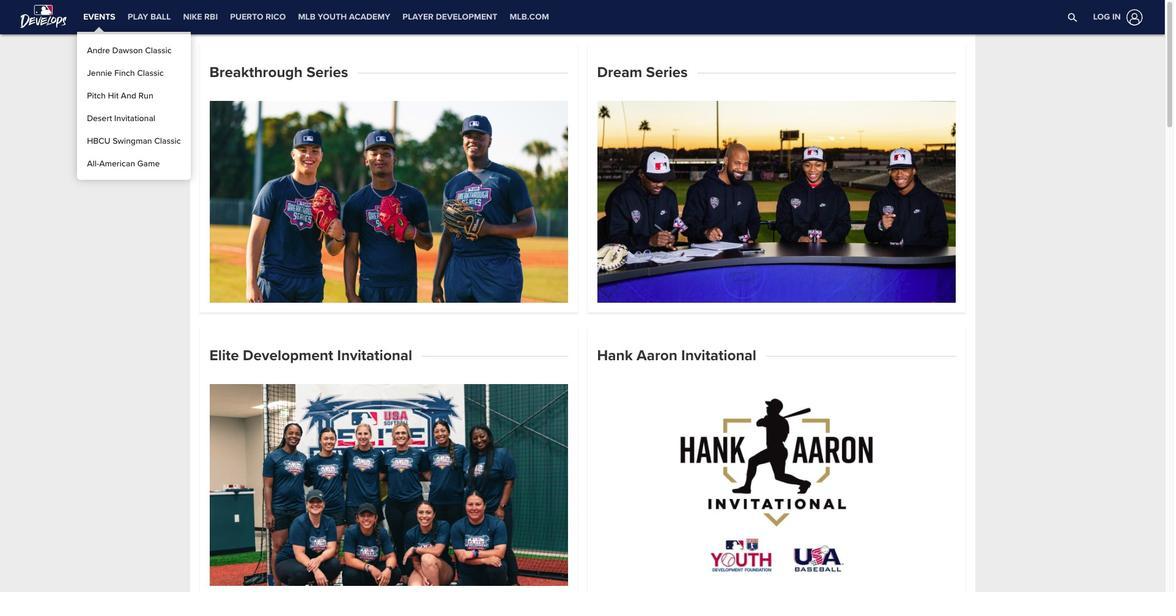 Task type: describe. For each thing, give the bounding box(es) containing it.
invitational for hank aaron invitational
[[682, 347, 757, 365]]

development for player
[[436, 12, 498, 22]]

top navigation element
[[0, 0, 1165, 180]]

puerto rico link
[[224, 0, 292, 34]]

andre
[[87, 45, 110, 56]]

youth
[[318, 12, 347, 22]]

secondary navigation element
[[77, 0, 555, 180]]

puerto rico
[[230, 12, 286, 22]]

pitch hit and run link
[[82, 84, 186, 107]]

swingman
[[113, 136, 152, 146]]

dream
[[597, 64, 643, 81]]

dream series
[[597, 64, 688, 81]]

in
[[1113, 12, 1121, 22]]

game
[[137, 158, 160, 169]]

nike rbi link
[[177, 0, 224, 34]]

mlb youth academy
[[298, 12, 390, 22]]

desert invitational
[[87, 113, 155, 124]]

run
[[139, 91, 153, 101]]

search image
[[1068, 12, 1078, 22]]

breakthrough
[[210, 64, 303, 81]]

mlb.com link
[[504, 0, 555, 34]]

player development
[[403, 12, 498, 22]]

mlb
[[298, 12, 316, 22]]

major league baseball image
[[20, 4, 67, 28]]

nike
[[183, 12, 202, 22]]

hit
[[108, 91, 119, 101]]

ball
[[150, 12, 171, 22]]

american
[[99, 158, 135, 169]]

jennie finch classic
[[87, 68, 164, 78]]

hank aaron invitational
[[597, 347, 757, 365]]

and
[[121, 91, 136, 101]]

desert
[[87, 113, 112, 124]]

hbcu swingman classic link
[[82, 130, 186, 152]]

player
[[403, 12, 434, 22]]

events link
[[77, 0, 122, 34]]

play
[[128, 12, 148, 22]]

elite
[[210, 347, 239, 365]]

series for dream series
[[646, 64, 688, 81]]

pitch hit and run
[[87, 91, 153, 101]]

nike rbi
[[183, 12, 218, 22]]

log
[[1094, 12, 1111, 22]]

invitational for elite development invitational
[[337, 347, 413, 365]]

hbcu
[[87, 136, 110, 146]]



Task type: locate. For each thing, give the bounding box(es) containing it.
series for breakthrough series
[[307, 64, 348, 81]]

classic for jennie finch classic
[[137, 68, 164, 78]]

classic up game
[[154, 136, 181, 146]]

all-
[[87, 158, 99, 169]]

jennie
[[87, 68, 112, 78]]

hank
[[597, 347, 633, 365]]

classic for hbcu swingman classic
[[154, 136, 181, 146]]

classic
[[145, 45, 172, 56], [137, 68, 164, 78], [154, 136, 181, 146]]

development
[[436, 12, 498, 22], [243, 347, 334, 365]]

0 horizontal spatial invitational
[[114, 113, 155, 124]]

rbi
[[204, 12, 218, 22]]

0 horizontal spatial development
[[243, 347, 334, 365]]

puerto
[[230, 12, 263, 22]]

series down youth
[[307, 64, 348, 81]]

jennie finch classic link
[[82, 62, 186, 84]]

classic for andre dawson classic
[[145, 45, 172, 56]]

events
[[83, 12, 115, 22]]

breakthrough series
[[210, 64, 348, 81]]

development for elite
[[243, 347, 334, 365]]

aaron
[[637, 347, 678, 365]]

2 horizontal spatial invitational
[[682, 347, 757, 365]]

dawson
[[112, 45, 143, 56]]

elite development invitational
[[210, 347, 413, 365]]

mlb youth academy link
[[292, 0, 397, 34]]

andre dawson classic link
[[82, 39, 186, 62]]

2 series from the left
[[646, 64, 688, 81]]

series right dream
[[646, 64, 688, 81]]

1 vertical spatial classic
[[137, 68, 164, 78]]

invitational
[[114, 113, 155, 124], [337, 347, 413, 365], [682, 347, 757, 365]]

1 horizontal spatial series
[[646, 64, 688, 81]]

series
[[307, 64, 348, 81], [646, 64, 688, 81]]

all-american game
[[87, 158, 160, 169]]

1 horizontal spatial invitational
[[337, 347, 413, 365]]

mlb.com
[[510, 12, 549, 22]]

0 vertical spatial classic
[[145, 45, 172, 56]]

play ball link
[[122, 0, 177, 34]]

desert invitational link
[[82, 107, 186, 130]]

classic up run
[[137, 68, 164, 78]]

invitational inside secondary navigation element
[[114, 113, 155, 124]]

play ball
[[128, 12, 171, 22]]

0 horizontal spatial series
[[307, 64, 348, 81]]

1 series from the left
[[307, 64, 348, 81]]

andre dawson classic
[[87, 45, 172, 56]]

rico
[[266, 12, 286, 22]]

player development link
[[397, 0, 504, 34]]

academy
[[349, 12, 390, 22]]

1 vertical spatial development
[[243, 347, 334, 365]]

all-american game link
[[82, 152, 186, 175]]

classic right the dawson at the left of the page
[[145, 45, 172, 56]]

0 vertical spatial development
[[436, 12, 498, 22]]

hbcu swingman classic
[[87, 136, 181, 146]]

pitch
[[87, 91, 106, 101]]

finch
[[114, 68, 135, 78]]

development inside secondary navigation element
[[436, 12, 498, 22]]

log in button
[[1086, 6, 1146, 28]]

2 vertical spatial classic
[[154, 136, 181, 146]]

log in
[[1094, 12, 1121, 22]]

1 horizontal spatial development
[[436, 12, 498, 22]]



Task type: vqa. For each thing, say whether or not it's contained in the screenshot.
bottom the
no



